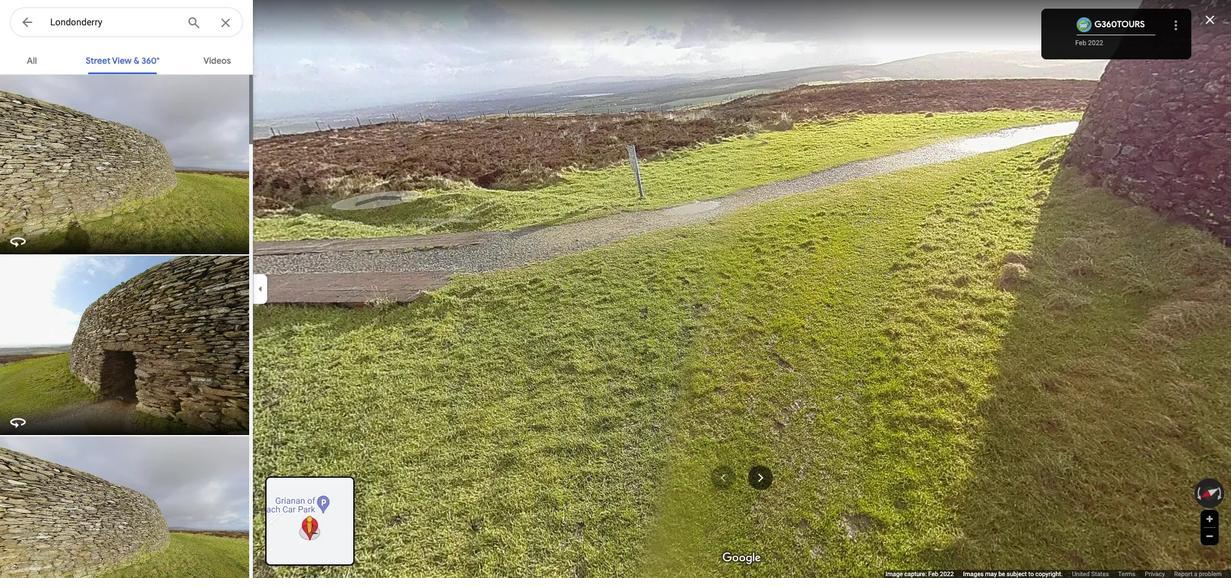 Task type: describe. For each thing, give the bounding box(es) containing it.
report
[[1174, 572, 1193, 578]]

1 horizontal spatial feb
[[1075, 39, 1086, 47]]

 search field
[[10, 7, 253, 40]]

to
[[1028, 572, 1034, 578]]

videos
[[203, 55, 231, 66]]

street view & 360° button
[[76, 45, 169, 74]]

zoom in image
[[1205, 515, 1214, 524]]

states
[[1091, 572, 1109, 578]]

report a problem
[[1174, 572, 1222, 578]]

report a problem link
[[1174, 571, 1222, 579]]

0 horizontal spatial feb
[[928, 572, 938, 578]]

footer inside google maps element
[[886, 571, 1231, 579]]

terms button
[[1118, 571, 1136, 579]]

united states
[[1072, 572, 1109, 578]]

photo 21 image
[[0, 75, 252, 255]]

google maps element
[[0, 0, 1231, 579]]

photo 23 image
[[0, 437, 252, 579]]

united
[[1072, 572, 1090, 578]]

view
[[112, 55, 132, 66]]

capture:
[[904, 572, 927, 578]]

street view & 360°
[[86, 55, 160, 66]]


[[20, 14, 35, 31]]

be
[[998, 572, 1005, 578]]

g360tours
[[1094, 18, 1145, 29]]



Task type: locate. For each thing, give the bounding box(es) containing it.
photo 22 image
[[0, 256, 252, 436]]

2022 left images
[[940, 572, 954, 578]]

interactive map image
[[267, 479, 353, 565]]

2022
[[1088, 39, 1103, 47], [940, 572, 954, 578]]

tab list
[[0, 45, 253, 74]]

1 vertical spatial 2022
[[940, 572, 954, 578]]

none field inside londonderry field
[[50, 15, 177, 30]]

footer
[[886, 571, 1231, 579]]

feb right 'capture:'
[[928, 572, 938, 578]]

 button
[[10, 7, 45, 40]]

footer containing image capture: feb 2022
[[886, 571, 1231, 579]]

feb
[[1075, 39, 1086, 47], [928, 572, 938, 578]]

g360tours link
[[1094, 18, 1145, 29]]

may
[[985, 572, 997, 578]]

all button
[[12, 45, 52, 74]]

image
[[886, 572, 903, 578]]

0 vertical spatial feb
[[1075, 39, 1086, 47]]

subject
[[1007, 572, 1027, 578]]

1 horizontal spatial 2022
[[1088, 39, 1103, 47]]

images may be subject to copyright.
[[963, 572, 1063, 578]]

1 vertical spatial feb
[[928, 572, 938, 578]]

0 horizontal spatial 2022
[[940, 572, 954, 578]]

feb 2022
[[1075, 39, 1103, 47]]

360°
[[141, 55, 160, 66]]

zoom out image
[[1205, 532, 1214, 542]]

tab list inside google maps element
[[0, 45, 253, 74]]

problem
[[1199, 572, 1222, 578]]

videos button
[[194, 45, 241, 74]]

united states button
[[1072, 571, 1109, 579]]

Londonderry field
[[10, 7, 243, 38]]

0 vertical spatial 2022
[[1088, 39, 1103, 47]]

tab list containing all
[[0, 45, 253, 74]]

images
[[963, 572, 984, 578]]

photos of grianan of aileach main content
[[0, 45, 253, 579]]

collapse side panel image
[[254, 283, 267, 296]]

2022 down the view g360tours's profile image
[[1088, 39, 1103, 47]]

a
[[1194, 572, 1197, 578]]

all
[[27, 55, 37, 66]]

2022 inside 'footer'
[[940, 572, 954, 578]]

privacy button
[[1145, 571, 1165, 579]]

terms
[[1118, 572, 1136, 578]]

&
[[134, 55, 139, 66]]

image capture: feb 2022
[[886, 572, 954, 578]]

street
[[86, 55, 110, 66]]

None field
[[50, 15, 177, 30]]

privacy
[[1145, 572, 1165, 578]]

view g360tours's profile image
[[1076, 17, 1091, 32]]

feb down the view g360tours's profile image
[[1075, 39, 1086, 47]]

copyright.
[[1035, 572, 1063, 578]]



Task type: vqa. For each thing, say whether or not it's contained in the screenshot.
$142 text box
no



